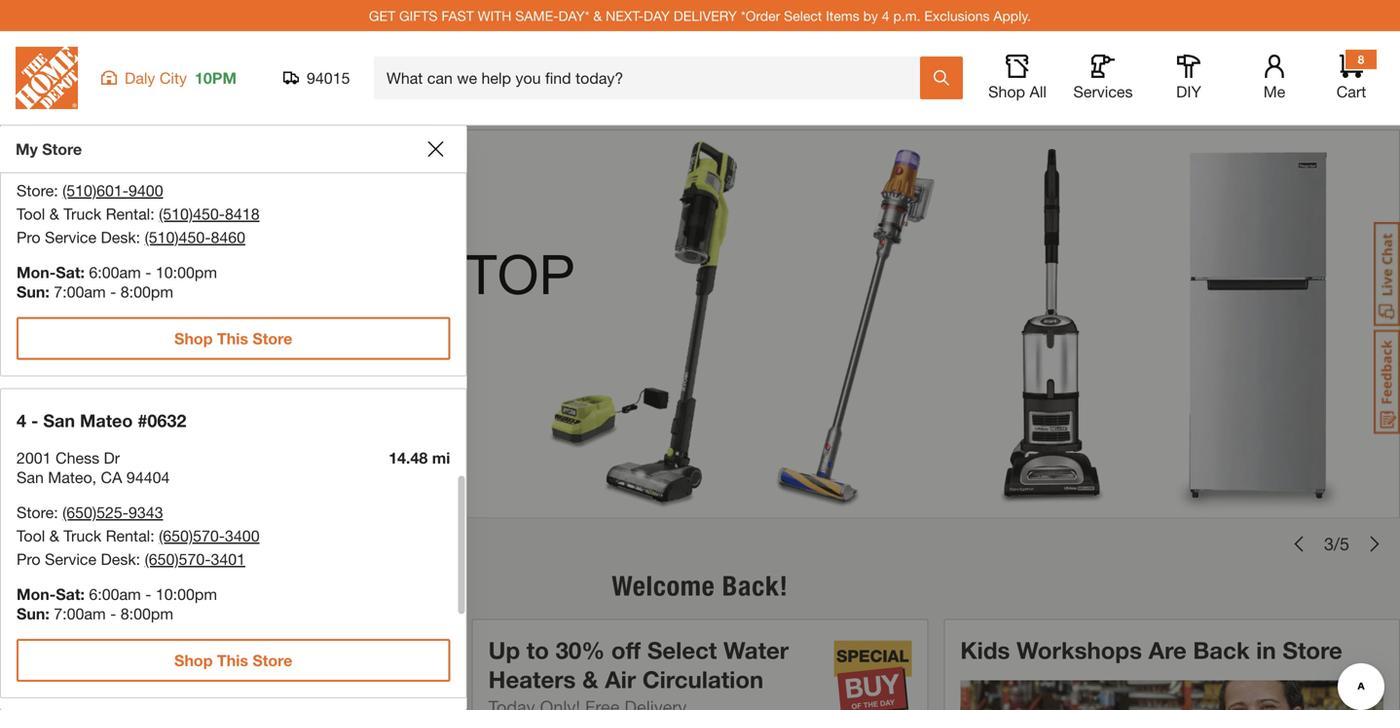 Task type: vqa. For each thing, say whether or not it's contained in the screenshot.
2001 at left
yes



Task type: describe. For each thing, give the bounding box(es) containing it.
3
[[1325, 533, 1335, 554]]

2 vertical spatial shop
[[174, 651, 213, 670]]

are
[[1149, 636, 1187, 664]]

2 this from the top
[[217, 651, 248, 670]]

service for (510)601-9400
[[45, 228, 97, 246]]

8
[[1359, 53, 1365, 66]]

city
[[160, 69, 187, 87]]

shop inside button
[[989, 82, 1026, 101]]

- down store : (510)601-9400 tool & truck rental : (510)450-8418 pro service desk : (510)450-8460
[[110, 282, 116, 301]]

apply.
[[994, 8, 1032, 24]]

desk for (650)570-3401
[[101, 550, 136, 568]]

drawer close image
[[428, 141, 444, 157]]

0 horizontal spatial 4
[[17, 410, 26, 431]]

store : (650)525-9343 tool & truck rental : (650)570-3400 pro service desk : (650)570-3401
[[17, 503, 260, 568]]

services button
[[1073, 55, 1135, 101]]

tool for (650)525-
[[17, 527, 45, 545]]

dr
[[104, 449, 120, 467]]

diy button
[[1158, 55, 1221, 101]]

pro for store : (510)601-9400 tool & truck rental : (510)450-8418 pro service desk : (510)450-8460
[[17, 228, 41, 246]]

/
[[1335, 533, 1340, 554]]

94015
[[307, 69, 350, 87]]

truck for (650)525-
[[64, 527, 101, 545]]

special buy logo image
[[834, 639, 912, 710]]

94404
[[127, 468, 170, 487]]

daly city 10pm
[[125, 69, 237, 87]]

2 sun: from the top
[[17, 604, 49, 623]]

viewed
[[120, 636, 201, 664]]

cart
[[1337, 82, 1367, 101]]

8460
[[211, 228, 246, 246]]

delivery
[[674, 8, 737, 24]]

30%
[[556, 636, 605, 664]]

emeryville
[[17, 146, 87, 164]]

hollis
[[56, 126, 94, 145]]

1 mon- from the top
[[17, 263, 56, 281]]

2 7:00am from the top
[[54, 604, 106, 623]]

1 10:00pm from the top
[[156, 263, 217, 281]]

select inside the up to 30% off select water heaters & air circulation
[[648, 636, 717, 664]]

3400
[[225, 527, 260, 545]]

9400
[[129, 181, 163, 199]]

14.48 mi
[[389, 449, 450, 467]]

10pm
[[195, 69, 237, 87]]

feedback link image
[[1374, 329, 1401, 434]]

back!
[[723, 570, 789, 602]]

& right the "day*"
[[594, 8, 602, 24]]

1 mon-sat: 6:00am - 10:00pm sun: 7:00am - 8:00pm shop this store from the top
[[17, 263, 293, 348]]

previous slide image
[[1292, 536, 1307, 552]]

(650)525-9343 link
[[62, 503, 163, 522]]

2 10:00pm from the top
[[156, 585, 217, 603]]

kids workshops are back in store
[[961, 636, 1343, 664]]

14.48
[[389, 449, 428, 467]]

1 8:00pm from the top
[[121, 282, 173, 301]]

next slide image
[[1368, 536, 1383, 552]]

daly
[[125, 69, 155, 87]]

off
[[612, 636, 641, 664]]

4 - san mateo # 0632
[[17, 410, 186, 431]]

& inside the up to 30% off select water heaters & air circulation
[[583, 665, 599, 693]]

1 6:00am from the top
[[89, 263, 141, 281]]

welcome back!
[[612, 570, 789, 602]]

9343
[[129, 503, 163, 522]]

(650)570-3400 link
[[159, 527, 260, 545]]

chess
[[56, 449, 99, 467]]

(510)450-8418 link
[[159, 204, 260, 223]]

service for (650)525-9343
[[45, 550, 97, 568]]

me
[[1264, 82, 1286, 101]]

truck for (510)601-
[[64, 204, 101, 223]]

,
[[92, 468, 97, 487]]

to
[[527, 636, 549, 664]]

air
[[605, 665, 636, 693]]

mi for 14.48 mi
[[432, 449, 450, 467]]

tool for (510)601-
[[17, 204, 45, 223]]

3 / 5
[[1325, 533, 1350, 554]]

fast
[[442, 8, 474, 24]]

welcome
[[612, 570, 715, 602]]

14.08 mi
[[389, 126, 450, 145]]

3838
[[17, 126, 51, 145]]

up to 30% off select water heaters & air circulation
[[489, 636, 789, 693]]

2 6:00am from the top
[[89, 585, 141, 603]]

san inside 2001 chess dr san mateo , ca 94404
[[17, 468, 44, 487]]

- up viewed
[[145, 585, 151, 603]]

services
[[1074, 82, 1133, 101]]

items
[[826, 8, 860, 24]]

0 vertical spatial mateo
[[80, 410, 133, 431]]

recently viewed
[[17, 636, 201, 664]]

(510)601-
[[62, 181, 129, 199]]

3838 hollis ave emeryville
[[17, 126, 124, 164]]

ca
[[101, 468, 122, 487]]

water
[[724, 636, 789, 664]]

& inside store : (510)601-9400 tool & truck rental : (510)450-8418 pro service desk : (510)450-8460
[[49, 204, 59, 223]]

What can we help you find today? search field
[[387, 57, 920, 98]]

94015 button
[[283, 68, 351, 88]]

kids workshops image
[[961, 680, 1384, 710]]



Task type: locate. For each thing, give the bounding box(es) containing it.
(650)570- up (650)570-3401 link
[[159, 527, 225, 545]]

2 shop this store button from the top
[[17, 639, 450, 682]]

2 8:00pm from the top
[[121, 604, 173, 623]]

0 vertical spatial (510)450-
[[159, 204, 225, 223]]

1 vertical spatial san
[[17, 468, 44, 487]]

truck
[[64, 204, 101, 223], [64, 527, 101, 545]]

workshops
[[1017, 636, 1143, 664]]

2 mon- from the top
[[17, 585, 56, 603]]

in
[[1257, 636, 1277, 664]]

1 vertical spatial shop this store button
[[17, 639, 450, 682]]

0 vertical spatial mon-
[[17, 263, 56, 281]]

6:00am up recently viewed
[[89, 585, 141, 603]]

truck down (510)601-
[[64, 204, 101, 223]]

1 sun: from the top
[[17, 282, 49, 301]]

0 vertical spatial shop
[[989, 82, 1026, 101]]

10:00pm down (510)450-8460 "link"
[[156, 263, 217, 281]]

3401
[[211, 550, 246, 568]]

mateo down chess
[[48, 468, 92, 487]]

(510)450-
[[159, 204, 225, 223], [145, 228, 211, 246]]

2001
[[17, 449, 51, 467]]

0 vertical spatial mon-sat: 6:00am - 10:00pm sun: 7:00am - 8:00pm shop this store
[[17, 263, 293, 348]]

proterra 80 gal. 10-year hybrid high efficiency heat pump tank electric water heater with leak detection & auto shutoff image
[[40, 684, 225, 710]]

1 vertical spatial truck
[[64, 527, 101, 545]]

0 horizontal spatial select
[[648, 636, 717, 664]]

2 mon-sat: 6:00am - 10:00pm sun: 7:00am - 8:00pm shop this store from the top
[[17, 585, 293, 670]]

(510)450- up (510)450-8460 "link"
[[159, 204, 225, 223]]

0 vertical spatial 10:00pm
[[156, 263, 217, 281]]

rental for 9400
[[106, 204, 150, 223]]

- up 2001
[[31, 410, 38, 431]]

1 vertical spatial tool
[[17, 527, 45, 545]]

truck down (650)525-
[[64, 527, 101, 545]]

san down 2001
[[17, 468, 44, 487]]

desk down (650)525-9343 link
[[101, 550, 136, 568]]

1 mi from the top
[[432, 126, 450, 145]]

0 vertical spatial this
[[217, 329, 248, 348]]

desk inside store : (510)601-9400 tool & truck rental : (510)450-8418 pro service desk : (510)450-8460
[[101, 228, 136, 246]]

by
[[864, 8, 879, 24]]

m18 18-volt lithium-ion high output xc 8.0 ah and 6.0 ah battery (2-pack) image
[[240, 684, 425, 710]]

1 service from the top
[[45, 228, 97, 246]]

5
[[1340, 533, 1350, 554]]

1 vertical spatial rental
[[106, 527, 150, 545]]

2 sat: from the top
[[56, 585, 85, 603]]

& inside 'store : (650)525-9343 tool & truck rental : (650)570-3400 pro service desk : (650)570-3401'
[[49, 527, 59, 545]]

diy
[[1177, 82, 1202, 101]]

up
[[489, 636, 520, 664]]

- up recently viewed
[[110, 604, 116, 623]]

1 vertical spatial service
[[45, 550, 97, 568]]

select
[[784, 8, 822, 24], [648, 636, 717, 664]]

-
[[145, 263, 151, 281], [110, 282, 116, 301], [31, 410, 38, 431], [145, 585, 151, 603], [110, 604, 116, 623]]

& down 2001 chess dr san mateo , ca 94404
[[49, 527, 59, 545]]

(650)570- down (650)570-3400 link
[[145, 550, 211, 568]]

service down (510)601-
[[45, 228, 97, 246]]

(510)601-9400 link
[[62, 181, 163, 199]]

1 horizontal spatial select
[[784, 8, 822, 24]]

1 vertical spatial shop
[[174, 329, 213, 348]]

mon-sat: 6:00am - 10:00pm sun: 7:00am - 8:00pm shop this store
[[17, 263, 293, 348], [17, 585, 293, 670]]

p.m.
[[894, 8, 921, 24]]

service inside store : (510)601-9400 tool & truck rental : (510)450-8418 pro service desk : (510)450-8460
[[45, 228, 97, 246]]

1 vertical spatial this
[[217, 651, 248, 670]]

next-
[[606, 8, 644, 24]]

store inside 'store : (650)525-9343 tool & truck rental : (650)570-3400 pro service desk : (650)570-3401'
[[17, 503, 54, 522]]

sun:
[[17, 282, 49, 301], [17, 604, 49, 623]]

same-
[[516, 8, 559, 24]]

tool
[[17, 204, 45, 223], [17, 527, 45, 545]]

2 tool from the top
[[17, 527, 45, 545]]

8:00pm
[[121, 282, 173, 301], [121, 604, 173, 623]]

7:00am down store : (510)601-9400 tool & truck rental : (510)450-8418 pro service desk : (510)450-8460
[[54, 282, 106, 301]]

1 vertical spatial 7:00am
[[54, 604, 106, 623]]

my
[[16, 140, 38, 158]]

1 vertical spatial desk
[[101, 550, 136, 568]]

select up circulation
[[648, 636, 717, 664]]

mi right 14.48 on the left bottom
[[432, 449, 450, 467]]

1 vertical spatial pro
[[17, 550, 41, 568]]

san
[[43, 410, 75, 431], [17, 468, 44, 487]]

1 vertical spatial 6:00am
[[89, 585, 141, 603]]

shop up 0632
[[174, 329, 213, 348]]

2 mi from the top
[[432, 449, 450, 467]]

0 vertical spatial service
[[45, 228, 97, 246]]

desk down (510)601-9400 link
[[101, 228, 136, 246]]

& left air
[[583, 665, 599, 693]]

rental down (650)525-9343 link
[[106, 527, 150, 545]]

all
[[1030, 82, 1047, 101]]

day*
[[559, 8, 590, 24]]

0 vertical spatial sun:
[[17, 282, 49, 301]]

1 truck from the top
[[64, 204, 101, 223]]

0 vertical spatial tool
[[17, 204, 45, 223]]

4 up 2001
[[17, 410, 26, 431]]

*order
[[741, 8, 781, 24]]

1 pro from the top
[[17, 228, 41, 246]]

1 vertical spatial 10:00pm
[[156, 585, 217, 603]]

rental inside store : (510)601-9400 tool & truck rental : (510)450-8418 pro service desk : (510)450-8460
[[106, 204, 150, 223]]

0 vertical spatial shop this store button
[[17, 317, 450, 360]]

service inside 'store : (650)525-9343 tool & truck rental : (650)570-3400 pro service desk : (650)570-3401'
[[45, 550, 97, 568]]

mon-sat: 6:00am - 10:00pm sun: 7:00am - 8:00pm shop this store up the proterra 80 gal. 10-year hybrid high efficiency heat pump tank electric water heater with leak detection & auto shutoff image
[[17, 585, 293, 670]]

shop this store button
[[17, 317, 450, 360], [17, 639, 450, 682]]

recently
[[17, 636, 114, 664]]

#
[[138, 410, 147, 431]]

1 vertical spatial (650)570-
[[145, 550, 211, 568]]

exclusions
[[925, 8, 990, 24]]

6:00am down store : (510)601-9400 tool & truck rental : (510)450-8418 pro service desk : (510)450-8460
[[89, 263, 141, 281]]

mi for 14.08 mi
[[432, 126, 450, 145]]

1 vertical spatial 4
[[17, 410, 26, 431]]

0 vertical spatial 8:00pm
[[121, 282, 173, 301]]

desk inside 'store : (650)525-9343 tool & truck rental : (650)570-3400 pro service desk : (650)570-3401'
[[101, 550, 136, 568]]

back
[[1194, 636, 1250, 664]]

0 vertical spatial desk
[[101, 228, 136, 246]]

2 truck from the top
[[64, 527, 101, 545]]

tool down 2001
[[17, 527, 45, 545]]

(510)450- down (510)450-8418 link
[[145, 228, 211, 246]]

service down (650)525-
[[45, 550, 97, 568]]

heaters
[[489, 665, 576, 693]]

2 service from the top
[[45, 550, 97, 568]]

desk for (510)450-8460
[[101, 228, 136, 246]]

1 vertical spatial 8:00pm
[[121, 604, 173, 623]]

rental for 9343
[[106, 527, 150, 545]]

tool inside store : (510)601-9400 tool & truck rental : (510)450-8418 pro service desk : (510)450-8460
[[17, 204, 45, 223]]

1 rental from the top
[[106, 204, 150, 223]]

tool inside 'store : (650)525-9343 tool & truck rental : (650)570-3400 pro service desk : (650)570-3401'
[[17, 527, 45, 545]]

1 vertical spatial mateo
[[48, 468, 92, 487]]

truck inside 'store : (650)525-9343 tool & truck rental : (650)570-3400 pro service desk : (650)570-3401'
[[64, 527, 101, 545]]

get
[[369, 8, 396, 24]]

desk
[[101, 228, 136, 246], [101, 550, 136, 568]]

14.08
[[389, 126, 428, 145]]

1 this from the top
[[217, 329, 248, 348]]

8:00pm down (510)450-8460 "link"
[[121, 282, 173, 301]]

0 vertical spatial rental
[[106, 204, 150, 223]]

ave
[[98, 126, 124, 145]]

0632
[[147, 410, 186, 431]]

0 vertical spatial pro
[[17, 228, 41, 246]]

1 vertical spatial sun:
[[17, 604, 49, 623]]

kids
[[961, 636, 1011, 664]]

8:00pm up viewed
[[121, 604, 173, 623]]

gifts
[[399, 8, 438, 24]]

0 vertical spatial select
[[784, 8, 822, 24]]

tool down 'emeryville'
[[17, 204, 45, 223]]

1 sat: from the top
[[56, 263, 85, 281]]

2 desk from the top
[[101, 550, 136, 568]]

mateo inside 2001 chess dr san mateo , ca 94404
[[48, 468, 92, 487]]

(650)570-3401 link
[[145, 550, 246, 568]]

shop all button
[[987, 55, 1049, 101]]

1 shop this store button from the top
[[17, 317, 450, 360]]

cart 8
[[1337, 53, 1367, 101]]

&
[[594, 8, 602, 24], [49, 204, 59, 223], [49, 527, 59, 545], [583, 665, 599, 693]]

4 right by
[[882, 8, 890, 24]]

0 vertical spatial mi
[[432, 126, 450, 145]]

day
[[644, 8, 670, 24]]

7:00am
[[54, 282, 106, 301], [54, 604, 106, 623]]

2001 chess dr san mateo , ca 94404
[[17, 449, 170, 487]]

0 vertical spatial san
[[43, 410, 75, 431]]

get gifts fast with same-day* & next-day delivery *order select items by 4 p.m. exclusions apply.
[[369, 8, 1032, 24]]

0 vertical spatial 4
[[882, 8, 890, 24]]

10:00pm down (650)570-3401 link
[[156, 585, 217, 603]]

6:00am
[[89, 263, 141, 281], [89, 585, 141, 603]]

1 horizontal spatial 4
[[882, 8, 890, 24]]

0 vertical spatial truck
[[64, 204, 101, 223]]

mon-sat: 6:00am - 10:00pm sun: 7:00am - 8:00pm shop this store down (510)450-8460 "link"
[[17, 263, 293, 348]]

store inside store : (510)601-9400 tool & truck rental : (510)450-8418 pro service desk : (510)450-8460
[[17, 181, 54, 199]]

mateo
[[80, 410, 133, 431], [48, 468, 92, 487]]

mi right 14.08
[[432, 126, 450, 145]]

(650)525-
[[62, 503, 129, 522]]

1 7:00am from the top
[[54, 282, 106, 301]]

truck inside store : (510)601-9400 tool & truck rental : (510)450-8418 pro service desk : (510)450-8460
[[64, 204, 101, 223]]

1 tool from the top
[[17, 204, 45, 223]]

the home depot logo image
[[16, 47, 78, 109]]

0 vertical spatial 7:00am
[[54, 282, 106, 301]]

8418
[[225, 204, 260, 223]]

sat: up recently at left
[[56, 585, 85, 603]]

1 vertical spatial mon-
[[17, 585, 56, 603]]

2 pro from the top
[[17, 550, 41, 568]]

& down 'emeryville'
[[49, 204, 59, 223]]

select left items
[[784, 8, 822, 24]]

sat: down (510)601-
[[56, 263, 85, 281]]

shop all
[[989, 82, 1047, 101]]

0 vertical spatial 6:00am
[[89, 263, 141, 281]]

4
[[882, 8, 890, 24], [17, 410, 26, 431]]

1 vertical spatial sat:
[[56, 585, 85, 603]]

7:00am up recently at left
[[54, 604, 106, 623]]

store : (510)601-9400 tool & truck rental : (510)450-8418 pro service desk : (510)450-8460
[[17, 181, 260, 246]]

store
[[42, 140, 82, 158], [17, 181, 54, 199], [253, 329, 293, 348], [17, 503, 54, 522], [1283, 636, 1343, 664], [253, 651, 293, 670]]

san up chess
[[43, 410, 75, 431]]

(650)570-
[[159, 527, 225, 545], [145, 550, 211, 568]]

0 vertical spatial (650)570-
[[159, 527, 225, 545]]

pro
[[17, 228, 41, 246], [17, 550, 41, 568]]

1 vertical spatial mon-sat: 6:00am - 10:00pm sun: 7:00am - 8:00pm shop this store
[[17, 585, 293, 670]]

sat:
[[56, 263, 85, 281], [56, 585, 85, 603]]

rental inside 'store : (650)525-9343 tool & truck rental : (650)570-3400 pro service desk : (650)570-3401'
[[106, 527, 150, 545]]

pro for store : (650)525-9343 tool & truck rental : (650)570-3400 pro service desk : (650)570-3401
[[17, 550, 41, 568]]

(510)450-8460 link
[[145, 228, 246, 246]]

1 vertical spatial (510)450-
[[145, 228, 211, 246]]

- down (510)450-8460 "link"
[[145, 263, 151, 281]]

pro inside 'store : (650)525-9343 tool & truck rental : (650)570-3400 pro service desk : (650)570-3401'
[[17, 550, 41, 568]]

my store
[[16, 140, 82, 158]]

with
[[478, 8, 512, 24]]

0 vertical spatial sat:
[[56, 263, 85, 281]]

1 vertical spatial select
[[648, 636, 717, 664]]

mateo left #
[[80, 410, 133, 431]]

rental down (510)601-9400 link
[[106, 204, 150, 223]]

circulation
[[643, 665, 764, 693]]

1 desk from the top
[[101, 228, 136, 246]]

shop up the proterra 80 gal. 10-year hybrid high efficiency heat pump tank electric water heater with leak detection & auto shutoff image
[[174, 651, 213, 670]]

pro inside store : (510)601-9400 tool & truck rental : (510)450-8418 pro service desk : (510)450-8460
[[17, 228, 41, 246]]

me button
[[1244, 55, 1306, 101]]

1 vertical spatial mi
[[432, 449, 450, 467]]

service
[[45, 228, 97, 246], [45, 550, 97, 568]]

2 rental from the top
[[106, 527, 150, 545]]

shop left all
[[989, 82, 1026, 101]]



